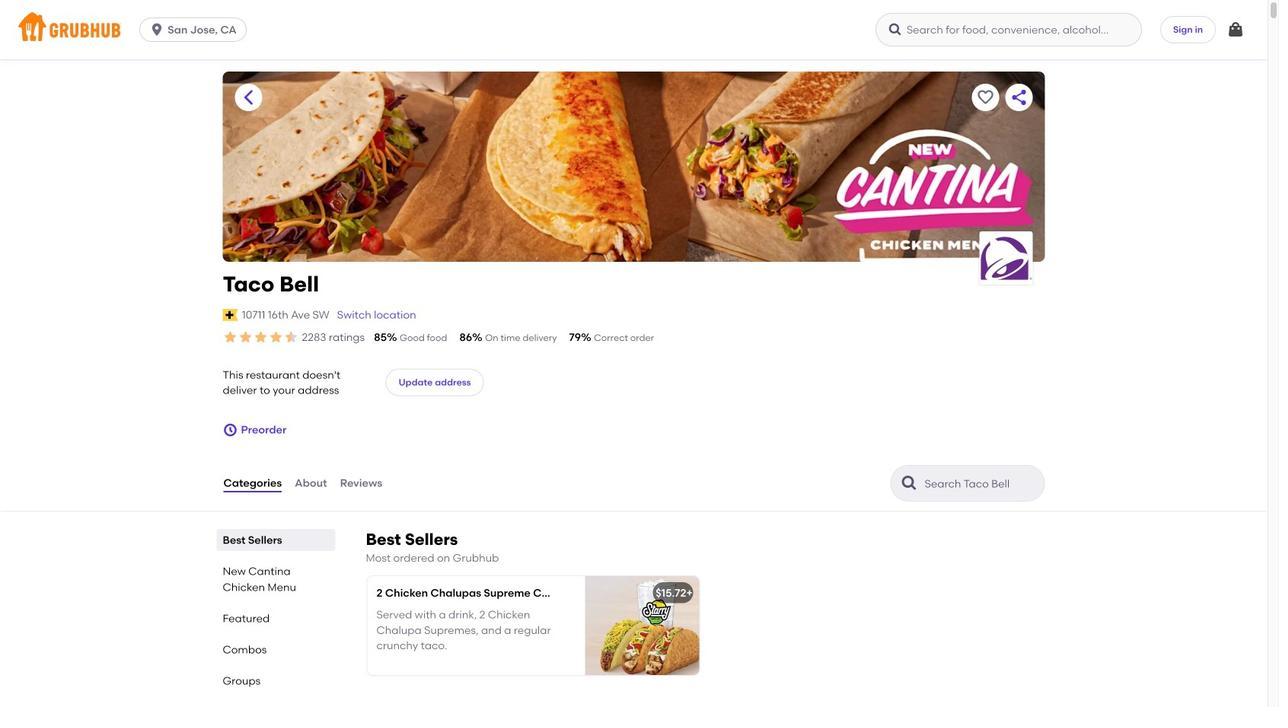 Task type: locate. For each thing, give the bounding box(es) containing it.
0 vertical spatial svg image
[[1227, 21, 1246, 39]]

0 horizontal spatial svg image
[[149, 22, 165, 37]]

subscription pass image
[[223, 309, 238, 321]]

1 horizontal spatial svg image
[[888, 22, 903, 37]]

Search Taco Bell search field
[[924, 477, 1040, 491]]

share icon image
[[1011, 88, 1029, 107]]

1 vertical spatial svg image
[[223, 423, 238, 438]]

2 chicken chalupas supreme combo image
[[586, 577, 700, 676]]

1 horizontal spatial svg image
[[1227, 21, 1246, 39]]

svg image
[[1227, 21, 1246, 39], [223, 423, 238, 438]]

search icon image
[[901, 475, 919, 493]]

star icon image
[[223, 330, 238, 345], [238, 330, 253, 345], [253, 330, 269, 345], [269, 330, 284, 345], [284, 330, 299, 345], [284, 330, 299, 345]]

taco bell logo image
[[980, 236, 1034, 281]]

main navigation navigation
[[0, 0, 1269, 59]]

svg image
[[149, 22, 165, 37], [888, 22, 903, 37]]



Task type: vqa. For each thing, say whether or not it's contained in the screenshot.
no
no



Task type: describe. For each thing, give the bounding box(es) containing it.
1 svg image from the left
[[149, 22, 165, 37]]

svg image inside the main navigation navigation
[[1227, 21, 1246, 39]]

0 horizontal spatial svg image
[[223, 423, 238, 438]]

Search for food, convenience, alcohol... search field
[[876, 13, 1143, 46]]

caret left icon image
[[240, 88, 258, 107]]

2 svg image from the left
[[888, 22, 903, 37]]



